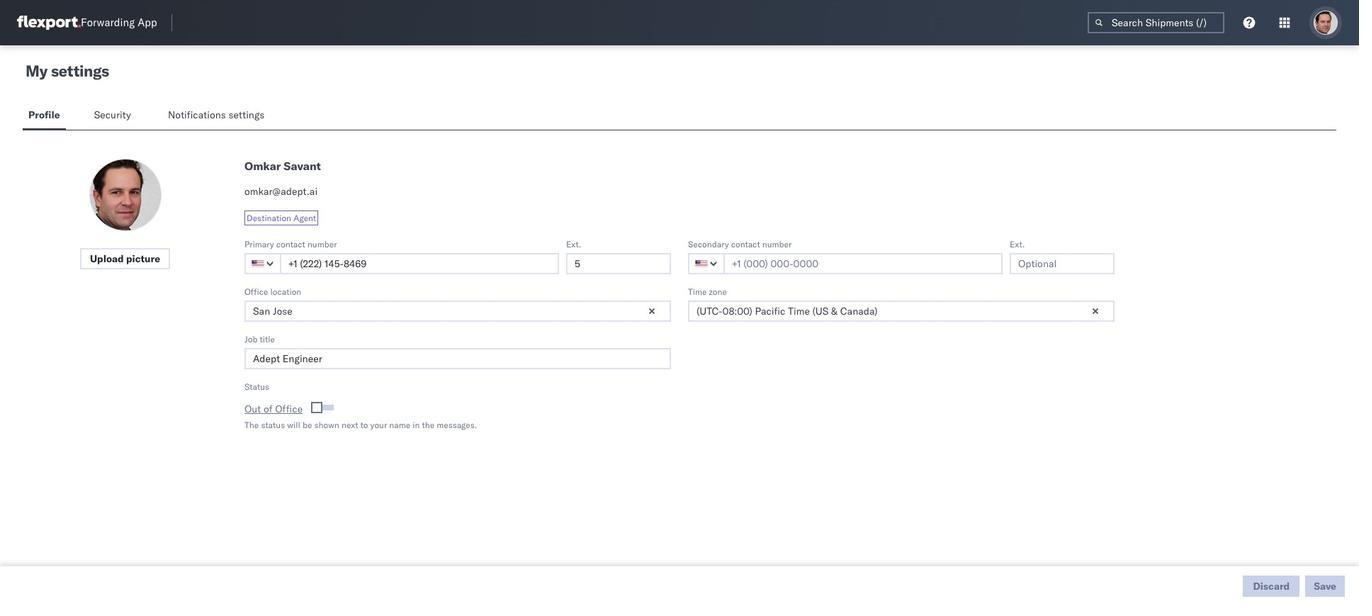 Task type: describe. For each thing, give the bounding box(es) containing it.
out
[[245, 403, 261, 415]]

omkar
[[245, 159, 281, 173]]

optional telephone field for secondary contact number
[[1010, 253, 1115, 274]]

contact for secondary
[[731, 239, 760, 249]]

+1 (000) 000-0000 telephone field for primary contact number
[[280, 253, 559, 274]]

the
[[422, 420, 435, 430]]

messages.
[[437, 420, 477, 430]]

+1 (000) 000-0000 telephone field for secondary contact number
[[724, 253, 1003, 274]]

picture
[[126, 252, 160, 265]]

optional telephone field for primary contact number
[[566, 253, 671, 274]]

notifications
[[168, 108, 226, 121]]

security
[[94, 108, 131, 121]]

will
[[287, 420, 300, 430]]

forwarding
[[81, 16, 135, 29]]

primary
[[245, 239, 274, 249]]

my
[[26, 61, 47, 81]]

Search Shipments (/) text field
[[1088, 12, 1225, 33]]

Job title text field
[[245, 348, 671, 369]]

upload picture button
[[80, 248, 170, 269]]

San Jose text field
[[245, 301, 671, 322]]

destination
[[247, 213, 291, 223]]

time zone
[[688, 286, 727, 297]]

time
[[688, 286, 707, 297]]

upload
[[90, 252, 124, 265]]

forwarding app link
[[17, 16, 157, 30]]

name
[[389, 420, 411, 430]]

job
[[245, 334, 258, 344]]

notifications settings button
[[162, 102, 276, 130]]

settings for notifications settings
[[229, 108, 265, 121]]

the
[[245, 420, 259, 430]]

status
[[245, 381, 269, 392]]

be
[[303, 420, 312, 430]]

your
[[370, 420, 387, 430]]



Task type: locate. For each thing, give the bounding box(es) containing it.
settings
[[51, 61, 109, 81], [229, 108, 265, 121]]

contact for primary
[[276, 239, 305, 249]]

primary contact number
[[245, 239, 337, 249]]

0 vertical spatial office
[[245, 286, 268, 297]]

of
[[264, 403, 273, 415]]

app
[[138, 16, 157, 29]]

zone
[[709, 286, 727, 297]]

settings right my
[[51, 61, 109, 81]]

+1 (000) 000-0000 telephone field
[[280, 253, 559, 274], [724, 253, 1003, 274]]

contact
[[276, 239, 305, 249], [731, 239, 760, 249]]

1 horizontal spatial contact
[[731, 239, 760, 249]]

1 vertical spatial office
[[275, 403, 303, 415]]

1 optional telephone field from the left
[[566, 253, 671, 274]]

0 horizontal spatial optional telephone field
[[566, 253, 671, 274]]

Optional telephone field
[[566, 253, 671, 274], [1010, 253, 1115, 274]]

number for primary contact number
[[308, 239, 337, 249]]

1 horizontal spatial ext.
[[1010, 239, 1025, 249]]

secondary
[[688, 239, 729, 249]]

0 horizontal spatial ext.
[[566, 239, 581, 249]]

notifications settings
[[168, 108, 265, 121]]

number down agent
[[308, 239, 337, 249]]

2 optional telephone field from the left
[[1010, 253, 1115, 274]]

settings inside button
[[229, 108, 265, 121]]

the status will be shown next to your name in the messages.
[[245, 420, 477, 430]]

1 contact from the left
[[276, 239, 305, 249]]

2 +1 (000) 000-0000 telephone field from the left
[[724, 253, 1003, 274]]

2 number from the left
[[763, 239, 792, 249]]

ext.
[[566, 239, 581, 249], [1010, 239, 1025, 249]]

0 horizontal spatial contact
[[276, 239, 305, 249]]

1 ext. from the left
[[566, 239, 581, 249]]

job title
[[245, 334, 275, 344]]

United States text field
[[688, 253, 725, 274]]

settings for my settings
[[51, 61, 109, 81]]

office down united states text field
[[245, 286, 268, 297]]

destination agent
[[247, 213, 316, 223]]

ext. for secondary contact number
[[1010, 239, 1025, 249]]

1 horizontal spatial optional telephone field
[[1010, 253, 1115, 274]]

2 contact from the left
[[731, 239, 760, 249]]

(UTC-08:00) Pacific Time (US & Canada) text field
[[688, 301, 1115, 322]]

flexport. image
[[17, 16, 81, 30]]

settings right the notifications
[[229, 108, 265, 121]]

security button
[[88, 102, 140, 130]]

next
[[342, 420, 358, 430]]

0 horizontal spatial settings
[[51, 61, 109, 81]]

forwarding app
[[81, 16, 157, 29]]

2 ext. from the left
[[1010, 239, 1025, 249]]

office
[[245, 286, 268, 297], [275, 403, 303, 415]]

1 horizontal spatial +1 (000) 000-0000 telephone field
[[724, 253, 1003, 274]]

+1 (000) 000-0000 telephone field up san jose text box
[[280, 253, 559, 274]]

status
[[261, 420, 285, 430]]

office location
[[245, 286, 301, 297]]

1 +1 (000) 000-0000 telephone field from the left
[[280, 253, 559, 274]]

office up will
[[275, 403, 303, 415]]

to
[[361, 420, 368, 430]]

0 horizontal spatial number
[[308, 239, 337, 249]]

upload picture
[[90, 252, 160, 265]]

location
[[270, 286, 301, 297]]

0 vertical spatial settings
[[51, 61, 109, 81]]

omkar@adept.ai
[[245, 185, 318, 198]]

1 number from the left
[[308, 239, 337, 249]]

United States text field
[[245, 253, 281, 274]]

0 horizontal spatial +1 (000) 000-0000 telephone field
[[280, 253, 559, 274]]

shown
[[314, 420, 339, 430]]

1 horizontal spatial office
[[275, 403, 303, 415]]

number
[[308, 239, 337, 249], [763, 239, 792, 249]]

+1 (000) 000-0000 telephone field up (utc-08:00) pacific time (us & canada) text box
[[724, 253, 1003, 274]]

my settings
[[26, 61, 109, 81]]

title
[[260, 334, 275, 344]]

None checkbox
[[314, 405, 334, 410]]

0 horizontal spatial office
[[245, 286, 268, 297]]

savant
[[284, 159, 321, 173]]

agent
[[294, 213, 316, 223]]

out of office
[[245, 403, 303, 415]]

profile
[[28, 108, 60, 121]]

secondary contact number
[[688, 239, 792, 249]]

1 vertical spatial settings
[[229, 108, 265, 121]]

1 horizontal spatial settings
[[229, 108, 265, 121]]

number for secondary contact number
[[763, 239, 792, 249]]

1 horizontal spatial number
[[763, 239, 792, 249]]

in
[[413, 420, 420, 430]]

number right secondary
[[763, 239, 792, 249]]

contact down destination agent
[[276, 239, 305, 249]]

omkar savant
[[245, 159, 321, 173]]

ext. for primary contact number
[[566, 239, 581, 249]]

contact right secondary
[[731, 239, 760, 249]]

profile button
[[23, 102, 66, 130]]



Task type: vqa. For each thing, say whether or not it's contained in the screenshot.
BE
yes



